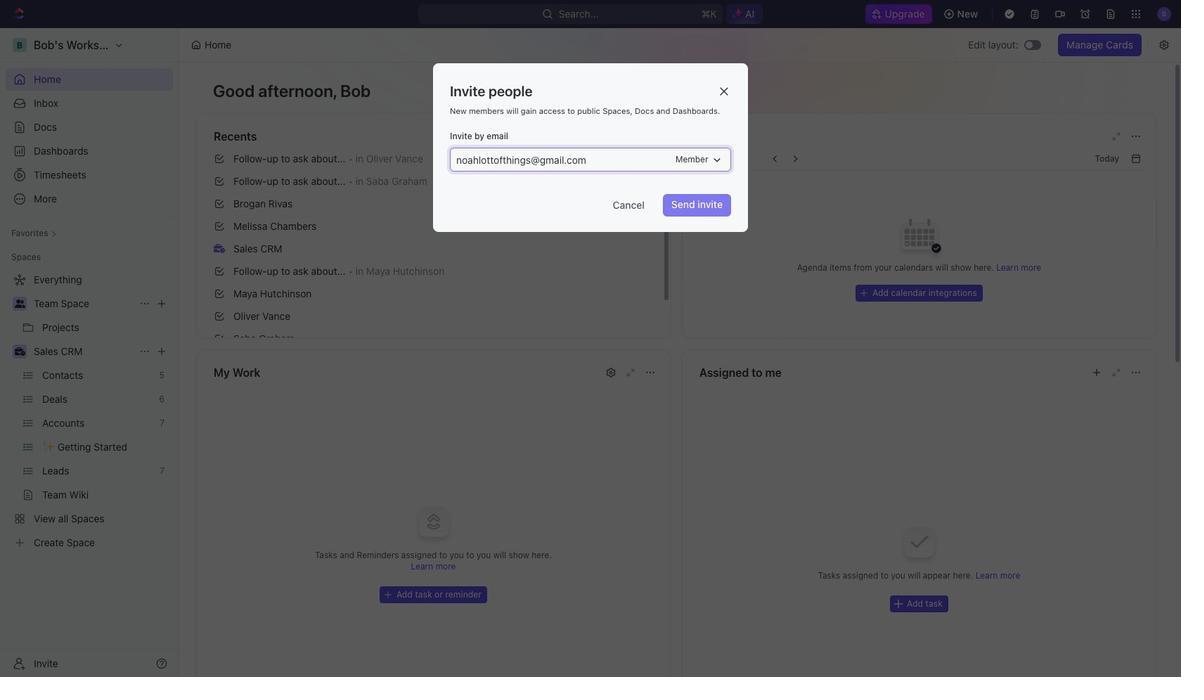 Task type: vqa. For each thing, say whether or not it's contained in the screenshot.
CELL
no



Task type: locate. For each thing, give the bounding box(es) containing it.
0 vertical spatial business time image
[[214, 244, 225, 253]]

user group image
[[14, 300, 25, 308]]

business time image
[[214, 244, 225, 253], [14, 347, 25, 356]]

tree inside sidebar navigation
[[6, 269, 173, 554]]

tree
[[6, 269, 173, 554]]

1 vertical spatial business time image
[[14, 347, 25, 356]]

1 horizontal spatial business time image
[[214, 244, 225, 253]]

0 horizontal spatial business time image
[[14, 347, 25, 356]]



Task type: describe. For each thing, give the bounding box(es) containing it.
Email, comma or space separated text field
[[452, 148, 675, 171]]

business time image inside sidebar navigation
[[14, 347, 25, 356]]

sidebar navigation
[[0, 28, 179, 677]]



